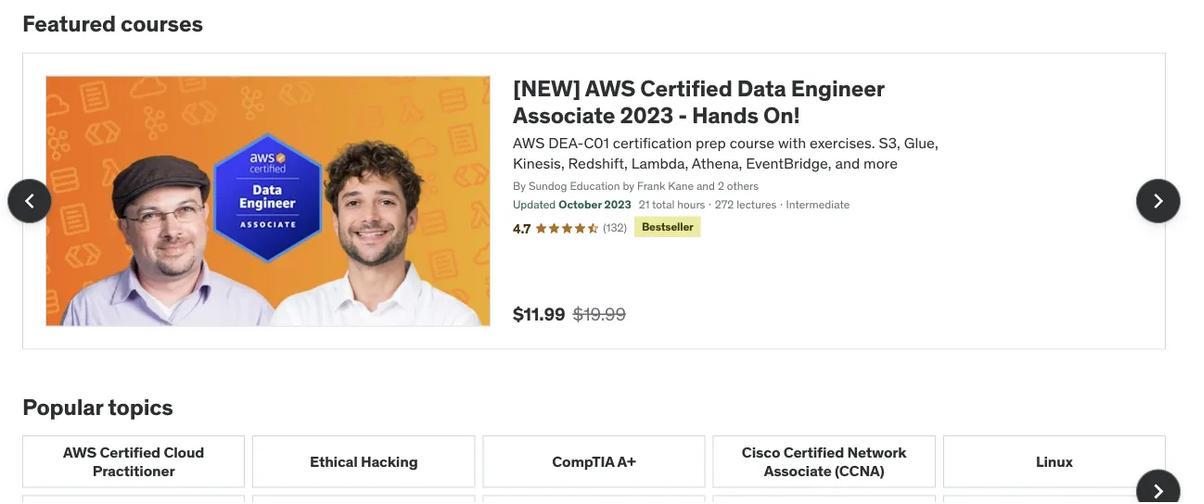 Task type: vqa. For each thing, say whether or not it's contained in the screenshot.
AWS Certified Cloud Practitioner
yes



Task type: describe. For each thing, give the bounding box(es) containing it.
(132)
[[603, 221, 627, 235]]

cisco
[[742, 444, 780, 463]]

ethical hacking
[[310, 452, 418, 471]]

comptia a+ link
[[483, 436, 705, 488]]

athena,
[[692, 154, 742, 173]]

course
[[730, 133, 775, 152]]

topics
[[108, 394, 173, 421]]

21 total hours
[[639, 198, 705, 212]]

eventbridge,
[[746, 154, 832, 173]]

hands
[[692, 101, 759, 129]]

cisco certified network associate (ccna)
[[742, 444, 907, 480]]

c01
[[584, 133, 609, 152]]

network
[[847, 444, 907, 463]]

glue,
[[904, 133, 938, 152]]

lectures
[[737, 198, 777, 212]]

exercises.
[[810, 133, 875, 152]]

practitioner
[[92, 461, 175, 480]]

by
[[513, 178, 526, 193]]

2023 inside '[new] aws certified data engineer associate 2023 - hands on! aws dea-c01 certification prep course with exercises. s3, glue, kinesis, redshift, lambda, athena, eventbridge, and more by sundog education by frank kane and 2 others'
[[620, 101, 673, 129]]

others
[[727, 178, 759, 193]]

$11.99 $19.99
[[513, 303, 626, 325]]

1 horizontal spatial and
[[835, 154, 860, 173]]

kinesis,
[[513, 154, 565, 173]]

october
[[559, 198, 602, 212]]

associate inside '[new] aws certified data engineer associate 2023 - hands on! aws dea-c01 certification prep course with exercises. s3, glue, kinesis, redshift, lambda, athena, eventbridge, and more by sundog education by frank kane and 2 others'
[[513, 101, 615, 129]]

aws certified cloud practitioner link
[[22, 436, 245, 488]]

s3,
[[879, 133, 900, 152]]

a+
[[617, 452, 636, 471]]

engineer
[[791, 75, 884, 102]]

certification
[[613, 133, 692, 152]]

featured courses
[[22, 10, 203, 38]]

carousel element for popular topics
[[22, 436, 1181, 504]]

by
[[623, 178, 635, 193]]

frank
[[637, 178, 665, 193]]

ethical hacking link
[[252, 436, 475, 488]]

data
[[737, 75, 786, 102]]

sundog
[[529, 178, 567, 193]]

intermediate
[[786, 198, 850, 212]]

certified for cisco certified network associate (ccna)
[[783, 444, 844, 463]]

on!
[[763, 101, 800, 129]]

linux link
[[943, 436, 1166, 488]]

education
[[570, 178, 620, 193]]

bestseller
[[642, 219, 693, 234]]

272
[[715, 198, 734, 212]]



Task type: locate. For each thing, give the bounding box(es) containing it.
previous image
[[15, 186, 45, 216]]

carousel element
[[7, 52, 1181, 350], [22, 436, 1181, 504]]

$11.99
[[513, 303, 565, 325]]

next image
[[1144, 186, 1173, 216]]

2023 down by
[[604, 198, 631, 212]]

courses
[[121, 10, 203, 38]]

carousel element containing aws certified cloud practitioner
[[22, 436, 1181, 504]]

1 horizontal spatial associate
[[764, 461, 832, 480]]

aws up c01
[[585, 75, 636, 102]]

popular topics
[[22, 394, 173, 421]]

certified up prep
[[640, 75, 732, 102]]

and left the 2
[[697, 178, 715, 193]]

updated october 2023
[[513, 198, 631, 212]]

2023
[[620, 101, 673, 129], [604, 198, 631, 212]]

featured
[[22, 10, 116, 38]]

certified inside '[new] aws certified data engineer associate 2023 - hands on! aws dea-c01 certification prep course with exercises. s3, glue, kinesis, redshift, lambda, athena, eventbridge, and more by sundog education by frank kane and 2 others'
[[640, 75, 732, 102]]

aws down popular
[[63, 444, 97, 463]]

associate inside cisco certified network associate (ccna)
[[764, 461, 832, 480]]

cloud
[[164, 444, 204, 463]]

certified inside aws certified cloud practitioner
[[100, 444, 160, 463]]

with
[[778, 133, 806, 152]]

total
[[652, 198, 675, 212]]

0 vertical spatial aws
[[585, 75, 636, 102]]

associate
[[513, 101, 615, 129], [764, 461, 832, 480]]

(ccna)
[[835, 461, 885, 480]]

0 horizontal spatial certified
[[100, 444, 160, 463]]

aws certified cloud practitioner
[[63, 444, 204, 480]]

2 vertical spatial aws
[[63, 444, 97, 463]]

ethical
[[310, 452, 358, 471]]

more
[[864, 154, 898, 173]]

2023 up certification
[[620, 101, 673, 129]]

and
[[835, 154, 860, 173], [697, 178, 715, 193]]

1 horizontal spatial certified
[[640, 75, 732, 102]]

aws up "kinesis,"
[[513, 133, 545, 152]]

and down "exercises." at the top right of the page
[[835, 154, 860, 173]]

1 vertical spatial 2023
[[604, 198, 631, 212]]

lambda,
[[631, 154, 689, 173]]

0 vertical spatial carousel element
[[7, 52, 1181, 350]]

next image
[[1144, 477, 1173, 504]]

prep
[[696, 133, 726, 152]]

1 vertical spatial and
[[697, 178, 715, 193]]

aws inside aws certified cloud practitioner
[[63, 444, 97, 463]]

carousel element for featured courses
[[7, 52, 1181, 350]]

0 horizontal spatial associate
[[513, 101, 615, 129]]

4.7
[[513, 220, 531, 237]]

comptia
[[552, 452, 614, 471]]

cisco certified network associate (ccna) link
[[713, 436, 936, 488]]

associate left (ccna)
[[764, 461, 832, 480]]

redshift,
[[568, 154, 628, 173]]

popular
[[22, 394, 103, 421]]

0 vertical spatial 2023
[[620, 101, 673, 129]]

certified for aws certified cloud practitioner
[[100, 444, 160, 463]]

0 vertical spatial and
[[835, 154, 860, 173]]

kane
[[668, 178, 694, 193]]

certified right 'cisco'
[[783, 444, 844, 463]]

0 horizontal spatial aws
[[63, 444, 97, 463]]

hacking
[[361, 452, 418, 471]]

272 lectures
[[715, 198, 777, 212]]

carousel element containing [new] aws certified data engineer associate 2023 - hands on!
[[7, 52, 1181, 350]]

$19.99
[[573, 303, 626, 325]]

1 vertical spatial aws
[[513, 133, 545, 152]]

certified
[[640, 75, 732, 102], [100, 444, 160, 463], [783, 444, 844, 463]]

aws
[[585, 75, 636, 102], [513, 133, 545, 152], [63, 444, 97, 463]]

0 vertical spatial associate
[[513, 101, 615, 129]]

updated
[[513, 198, 556, 212]]

dea-
[[548, 133, 584, 152]]

1 vertical spatial associate
[[764, 461, 832, 480]]

21
[[639, 198, 650, 212]]

2 horizontal spatial certified
[[783, 444, 844, 463]]

associate up dea-
[[513, 101, 615, 129]]

2
[[718, 178, 724, 193]]

linux
[[1036, 452, 1073, 471]]

certified down topics
[[100, 444, 160, 463]]

1 horizontal spatial aws
[[513, 133, 545, 152]]

comptia a+
[[552, 452, 636, 471]]

1 vertical spatial carousel element
[[22, 436, 1181, 504]]

[new]
[[513, 75, 581, 102]]

hours
[[677, 198, 705, 212]]

0 horizontal spatial and
[[697, 178, 715, 193]]

-
[[678, 101, 687, 129]]

[new] aws certified data engineer associate 2023 - hands on! aws dea-c01 certification prep course with exercises. s3, glue, kinesis, redshift, lambda, athena, eventbridge, and more by sundog education by frank kane and 2 others
[[513, 75, 938, 193]]

certified inside cisco certified network associate (ccna)
[[783, 444, 844, 463]]

2 horizontal spatial aws
[[585, 75, 636, 102]]



